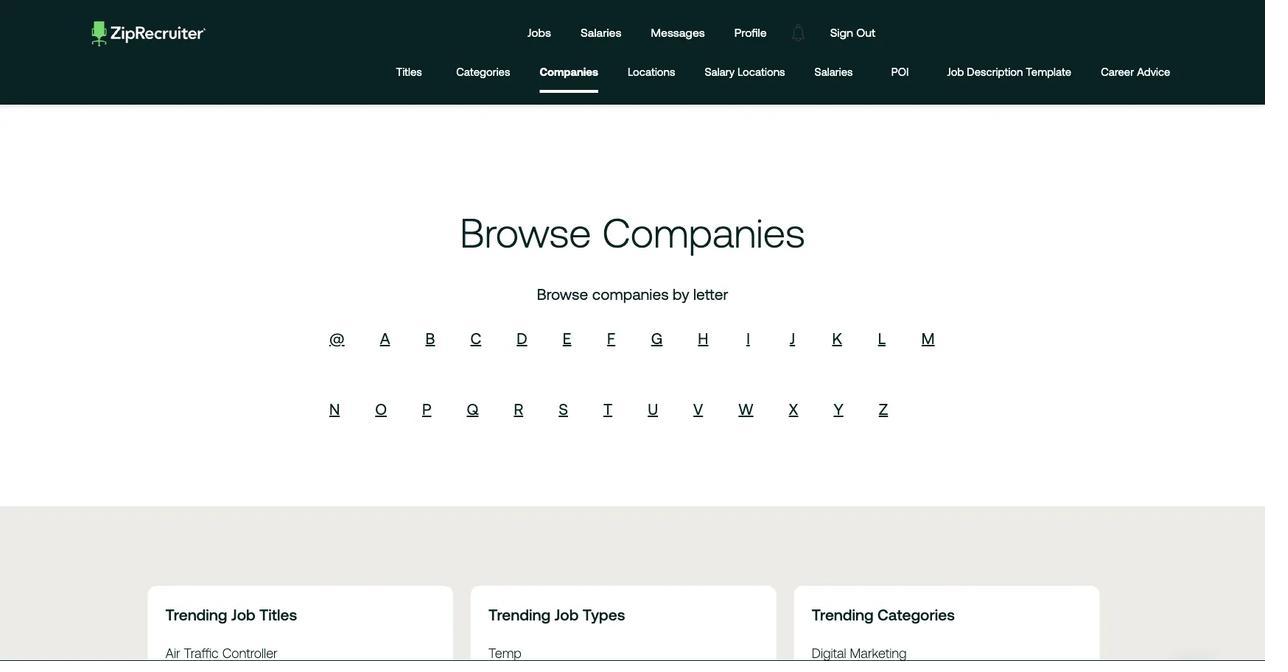 Task type: vqa. For each thing, say whether or not it's contained in the screenshot.
Trending Job Types
yes



Task type: describe. For each thing, give the bounding box(es) containing it.
advice
[[1137, 65, 1171, 78]]

k link
[[832, 329, 842, 347]]

q link
[[467, 400, 479, 418]]

trending job types
[[489, 606, 625, 623]]

trending for trending job titles
[[165, 606, 227, 623]]

titles link
[[391, 54, 427, 93]]

trending for trending categories
[[812, 606, 874, 623]]

s
[[559, 400, 568, 418]]

types
[[583, 606, 625, 623]]

controller
[[222, 645, 278, 661]]

letter
[[693, 285, 728, 303]]

digital
[[812, 645, 846, 661]]

ziprecruiter image
[[92, 21, 206, 46]]

h
[[698, 329, 709, 347]]

out
[[856, 26, 876, 39]]

temp link
[[489, 645, 522, 661]]

t
[[604, 400, 613, 418]]

salaries inside main element
[[581, 26, 622, 39]]

m link
[[922, 329, 935, 347]]

companies for browse companies
[[602, 210, 805, 256]]

description
[[967, 65, 1023, 78]]

l
[[878, 329, 886, 347]]

sign out link
[[819, 12, 887, 54]]

x link
[[789, 400, 798, 418]]

sign
[[830, 26, 853, 39]]

digital marketing link
[[812, 645, 907, 661]]

g
[[651, 329, 663, 347]]

p link
[[422, 400, 431, 418]]

job description template
[[947, 65, 1072, 78]]

tabs element
[[391, 54, 1185, 93]]

companies link
[[540, 54, 598, 90]]

jobs link
[[516, 12, 562, 54]]

h link
[[698, 329, 709, 347]]

l link
[[878, 329, 886, 347]]

salary locations
[[705, 65, 785, 78]]

n link
[[329, 400, 340, 418]]

@ link
[[329, 329, 345, 347]]

y link
[[834, 400, 844, 418]]

categories link
[[456, 54, 510, 93]]

titles inside tabs element
[[396, 65, 422, 78]]

1 vertical spatial titles
[[259, 606, 297, 623]]

v link
[[693, 400, 703, 418]]

air
[[165, 645, 180, 661]]

d link
[[517, 329, 527, 347]]

jobs
[[527, 26, 551, 39]]

u
[[648, 400, 658, 418]]

w
[[739, 400, 754, 418]]

browse companies by letter
[[537, 285, 728, 303]]

sign out
[[830, 26, 876, 39]]

w link
[[739, 400, 754, 418]]

marketing
[[850, 645, 907, 661]]

f link
[[607, 329, 615, 347]]

z
[[879, 400, 888, 418]]

locations inside "link"
[[738, 65, 785, 78]]

job for trending job types
[[555, 606, 579, 623]]

air traffic controller link
[[165, 645, 278, 661]]

traffic
[[184, 645, 219, 661]]

by
[[673, 285, 689, 303]]

poi
[[891, 65, 909, 78]]

career advice link
[[1101, 54, 1171, 93]]

browse for browse companies by letter
[[537, 285, 588, 303]]

v
[[693, 400, 703, 418]]

air traffic controller
[[165, 645, 278, 661]]

1 horizontal spatial salaries link
[[815, 54, 853, 93]]

t link
[[604, 400, 613, 418]]

f
[[607, 329, 615, 347]]

0 horizontal spatial salaries link
[[570, 12, 633, 54]]

s link
[[559, 400, 568, 418]]

z link
[[879, 400, 888, 418]]

g link
[[651, 329, 663, 347]]

j
[[790, 329, 795, 347]]

n
[[329, 400, 340, 418]]



Task type: locate. For each thing, give the bounding box(es) containing it.
i
[[747, 329, 750, 347]]

job up controller
[[231, 606, 255, 623]]

3 trending from the left
[[812, 606, 874, 623]]

m
[[922, 329, 935, 347]]

trending
[[165, 606, 227, 623], [489, 606, 551, 623], [812, 606, 874, 623]]

salaries up companies link
[[581, 26, 622, 39]]

1 horizontal spatial job
[[555, 606, 579, 623]]

notifications image
[[782, 16, 816, 50]]

j link
[[790, 329, 795, 347]]

2 locations from the left
[[738, 65, 785, 78]]

salaries inside tabs element
[[815, 65, 853, 78]]

categories inside tabs element
[[456, 65, 510, 78]]

2 trending from the left
[[489, 606, 551, 623]]

messages link
[[640, 12, 716, 54]]

2 vertical spatial companies
[[592, 285, 669, 303]]

trending up digital
[[812, 606, 874, 623]]

job inside tabs element
[[947, 65, 964, 78]]

salaries link
[[570, 12, 633, 54], [815, 54, 853, 93]]

companies down jobs link
[[540, 65, 598, 78]]

b link
[[426, 329, 435, 347]]

r link
[[514, 400, 523, 418]]

p
[[422, 400, 431, 418]]

job
[[947, 65, 964, 78], [231, 606, 255, 623], [555, 606, 579, 623]]

1 vertical spatial companies
[[602, 210, 805, 256]]

companies
[[540, 65, 598, 78], [602, 210, 805, 256], [592, 285, 669, 303]]

1 locations from the left
[[628, 65, 675, 78]]

salaries link down sign
[[815, 54, 853, 93]]

0 horizontal spatial locations
[[628, 65, 675, 78]]

2 horizontal spatial trending
[[812, 606, 874, 623]]

companies for browse companies by letter
[[592, 285, 669, 303]]

a
[[380, 329, 390, 347]]

trending for trending job types
[[489, 606, 551, 623]]

e
[[563, 329, 571, 347]]

d
[[517, 329, 527, 347]]

browse companies
[[460, 210, 805, 256]]

0 vertical spatial browse
[[460, 210, 591, 256]]

e link
[[563, 329, 571, 347]]

0 vertical spatial titles
[[396, 65, 422, 78]]

@
[[329, 329, 345, 347]]

salaries down sign
[[815, 65, 853, 78]]

0 horizontal spatial categories
[[456, 65, 510, 78]]

trending categories
[[812, 606, 955, 623]]

k
[[832, 329, 842, 347]]

0 horizontal spatial titles
[[259, 606, 297, 623]]

career
[[1101, 65, 1134, 78]]

1 vertical spatial salaries
[[815, 65, 853, 78]]

trending up temp
[[489, 606, 551, 623]]

1 trending from the left
[[165, 606, 227, 623]]

trending job titles
[[165, 606, 297, 623]]

u link
[[648, 400, 658, 418]]

browse
[[460, 210, 591, 256], [537, 285, 588, 303]]

temp
[[489, 645, 522, 661]]

trending up traffic
[[165, 606, 227, 623]]

job left types
[[555, 606, 579, 623]]

o link
[[375, 400, 387, 418]]

0 horizontal spatial salaries
[[581, 26, 622, 39]]

categories
[[456, 65, 510, 78], [878, 606, 955, 623]]

c
[[470, 329, 481, 347]]

2 horizontal spatial job
[[947, 65, 964, 78]]

profile link
[[724, 12, 778, 54]]

1 vertical spatial categories
[[878, 606, 955, 623]]

i link
[[747, 329, 750, 347]]

1 horizontal spatial salaries
[[815, 65, 853, 78]]

job for trending job titles
[[231, 606, 255, 623]]

r
[[514, 400, 523, 418]]

browse for browse companies
[[460, 210, 591, 256]]

titles
[[396, 65, 422, 78], [259, 606, 297, 623]]

a link
[[380, 329, 390, 347]]

0 horizontal spatial job
[[231, 606, 255, 623]]

x
[[789, 400, 798, 418]]

messages
[[651, 26, 705, 39]]

o
[[375, 400, 387, 418]]

locations down main element
[[628, 65, 675, 78]]

b
[[426, 329, 435, 347]]

job left description
[[947, 65, 964, 78]]

salaries
[[581, 26, 622, 39], [815, 65, 853, 78]]

salary locations link
[[705, 54, 785, 93]]

1 horizontal spatial categories
[[878, 606, 955, 623]]

y
[[834, 400, 844, 418]]

poi link
[[882, 54, 918, 93]]

q
[[467, 400, 479, 418]]

job description template link
[[947, 54, 1072, 93]]

companies up letter
[[602, 210, 805, 256]]

1 vertical spatial browse
[[537, 285, 588, 303]]

0 vertical spatial companies
[[540, 65, 598, 78]]

digital marketing
[[812, 645, 907, 661]]

template
[[1026, 65, 1072, 78]]

c link
[[470, 329, 481, 347]]

companies up f
[[592, 285, 669, 303]]

salary
[[705, 65, 735, 78]]

companies inside tabs element
[[540, 65, 598, 78]]

1 horizontal spatial locations
[[738, 65, 785, 78]]

0 vertical spatial categories
[[456, 65, 510, 78]]

career advice
[[1101, 65, 1171, 78]]

0 vertical spatial salaries
[[581, 26, 622, 39]]

1 horizontal spatial titles
[[396, 65, 422, 78]]

main element
[[80, 12, 1185, 54]]

profile
[[735, 26, 767, 39]]

1 horizontal spatial trending
[[489, 606, 551, 623]]

salaries link right jobs link
[[570, 12, 633, 54]]

locations
[[628, 65, 675, 78], [738, 65, 785, 78]]

locations link
[[628, 54, 675, 93]]

0 horizontal spatial trending
[[165, 606, 227, 623]]

locations down profile link
[[738, 65, 785, 78]]



